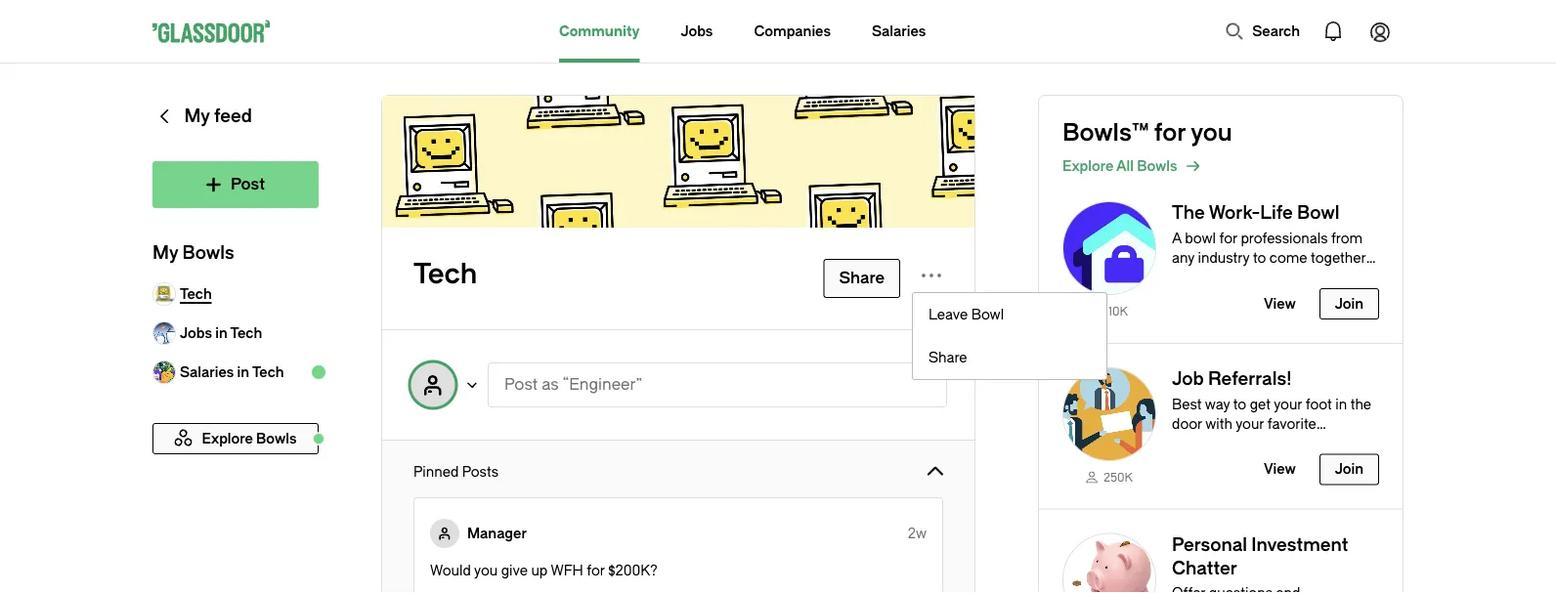Task type: describe. For each thing, give the bounding box(es) containing it.
up
[[531, 563, 548, 579]]

my for my bowls
[[152, 243, 178, 263]]

give
[[501, 563, 528, 579]]

and
[[1172, 269, 1196, 285]]

salaries for salaries
[[872, 23, 926, 39]]

discuss
[[1200, 269, 1249, 285]]

10k
[[1109, 305, 1128, 318]]

together
[[1311, 250, 1366, 266]]

jobs for jobs
[[681, 23, 713, 39]]

bowls™
[[1063, 119, 1149, 147]]

day
[[1326, 269, 1348, 285]]

image for bowl image for the work-life bowl
[[1063, 201, 1156, 295]]

0 horizontal spatial for
[[587, 563, 605, 579]]

jobs in tech
[[180, 325, 262, 341]]

to-
[[1306, 269, 1326, 285]]

job referrals!
[[1172, 369, 1292, 389]]

image for bowl image inside personal investment chatter button
[[1063, 533, 1156, 593]]

0 vertical spatial toogle identity image
[[410, 362, 456, 409]]

tech for salaries in tech
[[252, 364, 284, 380]]

my bowls
[[152, 243, 234, 263]]

explore all bowls
[[1063, 158, 1177, 174]]

life.
[[1305, 289, 1328, 305]]

0 vertical spatial tech
[[413, 258, 477, 291]]

"engineer"
[[562, 376, 642, 394]]

leave bowl menu item
[[913, 293, 1107, 336]]

jobs in tech link
[[152, 314, 319, 353]]

community
[[559, 23, 640, 39]]

personal investment chatter button
[[1039, 510, 1403, 593]]

search button
[[1215, 12, 1310, 51]]

search
[[1252, 23, 1300, 39]]

jobs for jobs in tech
[[180, 325, 212, 341]]

1 horizontal spatial you
[[1191, 119, 1232, 147]]

10k link
[[1063, 303, 1156, 319]]

post
[[504, 376, 538, 394]]

any
[[1172, 250, 1195, 266]]

feed
[[214, 106, 252, 127]]

bowls™ for you
[[1063, 119, 1232, 147]]

salaries for salaries in tech
[[180, 364, 234, 380]]

job
[[1172, 369, 1204, 389]]

1 vertical spatial toogle identity image
[[430, 519, 459, 548]]

to
[[1253, 250, 1266, 266]]

tech for jobs in tech
[[230, 325, 262, 341]]

menu containing leave bowl
[[912, 292, 1108, 380]]

salaries in tech
[[180, 364, 284, 380]]

industry
[[1198, 250, 1250, 266]]

explore all bowls link
[[1063, 154, 1403, 178]]

my for my feed
[[184, 106, 210, 127]]

0 vertical spatial for
[[1154, 119, 1186, 147]]

referrals!
[[1208, 369, 1292, 389]]

share menu item
[[913, 336, 1107, 379]]

from
[[1331, 230, 1363, 246]]

2w
[[908, 525, 927, 542]]

salaries in tech link
[[152, 353, 319, 392]]

would
[[430, 563, 471, 579]]



Task type: locate. For each thing, give the bounding box(es) containing it.
in up the 'salaries in tech' in the bottom left of the page
[[215, 325, 227, 341]]

bowls right all
[[1137, 158, 1177, 174]]

would you give up wfh for $200k?
[[430, 563, 658, 579]]

0 vertical spatial salaries
[[872, 23, 926, 39]]

image for bowl image up 10k link
[[1063, 201, 1156, 295]]

for
[[1154, 119, 1186, 147], [1219, 230, 1237, 246], [587, 563, 605, 579]]

companies
[[754, 23, 831, 39]]

1 horizontal spatial jobs
[[681, 23, 713, 39]]

my feed link
[[152, 95, 319, 161]]

0 vertical spatial bowl
[[1297, 203, 1340, 223]]

wfh
[[551, 563, 583, 579]]

0 vertical spatial jobs
[[681, 23, 713, 39]]

in inside the salaries in tech link
[[237, 364, 249, 380]]

my inside 'link'
[[184, 106, 210, 127]]

toogle identity image up would
[[430, 519, 459, 548]]

1 horizontal spatial in
[[237, 364, 249, 380]]

0 horizontal spatial jobs
[[180, 325, 212, 341]]

image for bowl image for job referrals!
[[1063, 367, 1156, 461]]

as
[[542, 376, 559, 394]]

pinned posts
[[413, 464, 499, 480]]

for inside the work-life bowl a bowl for professionals from any industry to come together and discuss the day-to-day happenings of work-life.
[[1219, 230, 1237, 246]]

toogle identity image
[[410, 362, 456, 409], [430, 519, 459, 548]]

1 vertical spatial tech
[[230, 325, 262, 341]]

pinned
[[413, 464, 459, 480]]

1 vertical spatial image for bowl image
[[1063, 367, 1156, 461]]

personal
[[1172, 535, 1247, 555]]

1 horizontal spatial bowls
[[1137, 158, 1177, 174]]

personal investment chatter
[[1172, 535, 1348, 579]]

jobs
[[681, 23, 713, 39], [180, 325, 212, 341]]

0 vertical spatial in
[[215, 325, 227, 341]]

image for bowl image up 250k link
[[1063, 367, 1156, 461]]

a
[[1172, 230, 1182, 246]]

happenings
[[1172, 289, 1248, 305]]

in inside jobs in tech link
[[215, 325, 227, 341]]

250k
[[1104, 471, 1133, 484]]

work-
[[1209, 203, 1260, 223]]

1 vertical spatial you
[[474, 563, 498, 579]]

bowl inside menu item
[[971, 306, 1004, 323]]

1 horizontal spatial bowl
[[1297, 203, 1340, 223]]

investment
[[1251, 535, 1348, 555]]

1 vertical spatial salaries
[[180, 364, 234, 380]]

leave bowl
[[929, 306, 1004, 323]]

menu
[[912, 292, 1108, 380]]

post as "engineer"
[[504, 376, 642, 394]]

my feed
[[184, 106, 252, 127]]

day-
[[1277, 269, 1306, 285]]

bowl inside the work-life bowl a bowl for professionals from any industry to come together and discuss the day-to-day happenings of work-life.
[[1297, 203, 1340, 223]]

all
[[1116, 158, 1134, 174]]

in
[[215, 325, 227, 341], [237, 364, 249, 380]]

0 horizontal spatial in
[[215, 325, 227, 341]]

share
[[929, 349, 967, 366]]

salaries
[[872, 23, 926, 39], [180, 364, 234, 380]]

2 horizontal spatial for
[[1219, 230, 1237, 246]]

you left give
[[474, 563, 498, 579]]

bowl right leave
[[971, 306, 1004, 323]]

you
[[1191, 119, 1232, 147], [474, 563, 498, 579]]

0 horizontal spatial my
[[152, 243, 178, 263]]

image for bowl image down 250k link
[[1063, 533, 1156, 593]]

in for jobs
[[215, 325, 227, 341]]

manager
[[467, 525, 527, 542]]

1 horizontal spatial salaries
[[872, 23, 926, 39]]

professionals
[[1241, 230, 1328, 246]]

the
[[1172, 203, 1205, 223]]

1 vertical spatial in
[[237, 364, 249, 380]]

0 horizontal spatial salaries
[[180, 364, 234, 380]]

for up "industry"
[[1219, 230, 1237, 246]]

0 vertical spatial image for bowl image
[[1063, 201, 1156, 295]]

companies link
[[754, 0, 831, 63]]

image for bowl image
[[1063, 201, 1156, 295], [1063, 367, 1156, 461], [1063, 533, 1156, 593]]

post as "engineer" button
[[488, 363, 947, 408]]

jobs link
[[681, 0, 713, 63]]

0 horizontal spatial you
[[474, 563, 498, 579]]

0 horizontal spatial bowl
[[971, 306, 1004, 323]]

bowl
[[1297, 203, 1340, 223], [971, 306, 1004, 323]]

come
[[1270, 250, 1308, 266]]

in down jobs in tech link
[[237, 364, 249, 380]]

1 vertical spatial jobs
[[180, 325, 212, 341]]

2 vertical spatial for
[[587, 563, 605, 579]]

the work-life bowl a bowl for professionals from any industry to come together and discuss the day-to-day happenings of work-life.
[[1172, 203, 1366, 305]]

leave
[[929, 306, 968, 323]]

250k link
[[1063, 469, 1156, 485]]

my
[[184, 106, 210, 127], [152, 243, 178, 263]]

work-
[[1267, 289, 1305, 305]]

1 horizontal spatial for
[[1154, 119, 1186, 147]]

2 image for bowl image from the top
[[1063, 367, 1156, 461]]

community link
[[559, 0, 640, 63]]

0 horizontal spatial bowls
[[182, 243, 234, 263]]

1 vertical spatial my
[[152, 243, 178, 263]]

salaries link
[[872, 0, 926, 63]]

for up explore all bowls
[[1154, 119, 1186, 147]]

you up explore all bowls link
[[1191, 119, 1232, 147]]

0 vertical spatial bowls
[[1137, 158, 1177, 174]]

1 horizontal spatial my
[[184, 106, 210, 127]]

3 image for bowl image from the top
[[1063, 533, 1156, 593]]

0 vertical spatial you
[[1191, 119, 1232, 147]]

jobs up the 'salaries in tech' in the bottom left of the page
[[180, 325, 212, 341]]

posts
[[462, 464, 499, 480]]

the
[[1252, 269, 1273, 285]]

chatter
[[1172, 558, 1237, 579]]

tech
[[413, 258, 477, 291], [230, 325, 262, 341], [252, 364, 284, 380]]

jobs left "companies"
[[681, 23, 713, 39]]

2 vertical spatial image for bowl image
[[1063, 533, 1156, 593]]

bowls up jobs in tech
[[182, 243, 234, 263]]

1 vertical spatial bowl
[[971, 306, 1004, 323]]

life
[[1260, 203, 1293, 223]]

in for salaries
[[237, 364, 249, 380]]

bowls
[[1137, 158, 1177, 174], [182, 243, 234, 263]]

explore
[[1063, 158, 1114, 174]]

$200k?
[[608, 563, 658, 579]]

for right 'wfh'
[[587, 563, 605, 579]]

2 vertical spatial tech
[[252, 364, 284, 380]]

bowl
[[1185, 230, 1216, 246]]

1 image for bowl image from the top
[[1063, 201, 1156, 295]]

1 vertical spatial for
[[1219, 230, 1237, 246]]

of
[[1251, 289, 1264, 305]]

0 vertical spatial my
[[184, 106, 210, 127]]

toogle identity image up "pinned"
[[410, 362, 456, 409]]

1 vertical spatial bowls
[[182, 243, 234, 263]]

bowl up the from on the top right of the page
[[1297, 203, 1340, 223]]



Task type: vqa. For each thing, say whether or not it's contained in the screenshot.
the bottommost Mayer
no



